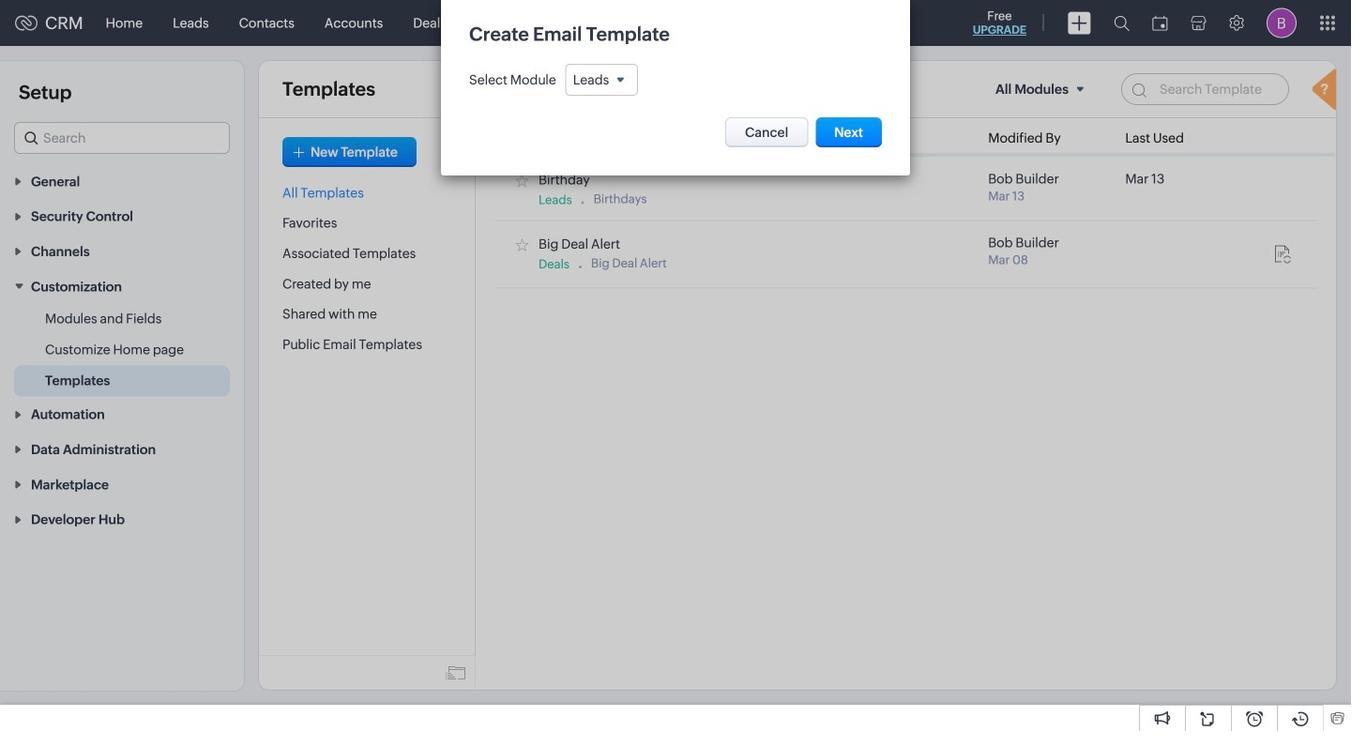 Task type: vqa. For each thing, say whether or not it's contained in the screenshot.
the middle THE "SINGLE LINE"
no



Task type: describe. For each thing, give the bounding box(es) containing it.
Search Template text field
[[1121, 73, 1289, 105]]



Task type: locate. For each thing, give the bounding box(es) containing it.
None button
[[725, 117, 808, 148], [816, 117, 882, 148], [725, 117, 808, 148], [816, 117, 882, 148]]

region
[[0, 303, 244, 396]]

None field
[[566, 64, 638, 96]]

logo image
[[15, 15, 38, 31]]



